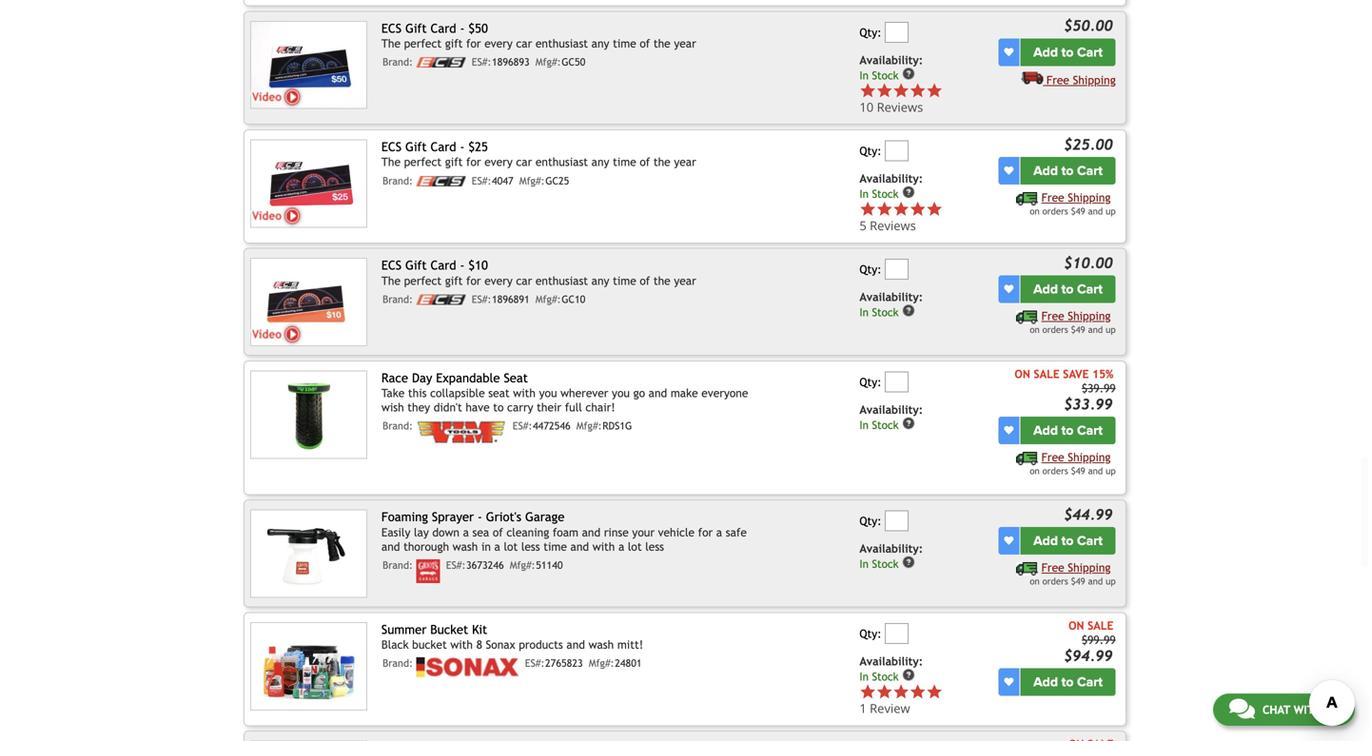 Task type: vqa. For each thing, say whether or not it's contained in the screenshot.
$25.00
yes



Task type: locate. For each thing, give the bounding box(es) containing it.
$49 up on sale $99.99 $94.99
[[1071, 576, 1085, 587]]

3 ecs from the top
[[382, 258, 402, 273]]

ecs gift cards - corporate logo image for 5
[[416, 176, 466, 186]]

2 in from the top
[[860, 187, 869, 200]]

$49 up save
[[1071, 324, 1085, 335]]

for for $25.00
[[466, 155, 481, 169]]

3 year from the top
[[674, 274, 696, 287]]

2 vertical spatial every
[[485, 274, 513, 287]]

ecs inside ecs gift card - $25 the perfect gift for every car enthusiast any time of the year
[[382, 139, 402, 154]]

0 horizontal spatial less
[[521, 540, 540, 553]]

add to cart button down $10.00
[[1020, 275, 1116, 303]]

brand: down wish
[[383, 420, 413, 432]]

for for $10.00
[[466, 274, 481, 287]]

any for 5
[[592, 155, 609, 169]]

3 availability: in stock from the top
[[860, 290, 923, 319]]

2 10 reviews link from the top
[[860, 98, 943, 116]]

1 vertical spatial perfect
[[404, 155, 442, 169]]

enthusiast
[[536, 37, 588, 50], [536, 155, 588, 169], [536, 274, 588, 287]]

free for $10.00
[[1042, 309, 1065, 323]]

0 vertical spatial every
[[485, 37, 513, 50]]

the for 5 reviews
[[382, 155, 401, 169]]

0 vertical spatial perfect
[[404, 37, 442, 50]]

car up the es#: 1896893 mfg#: gc50
[[516, 37, 532, 50]]

2 add to cart button from the top
[[1020, 157, 1116, 185]]

2 brand: from the top
[[383, 175, 413, 187]]

shipping for $44.99
[[1068, 561, 1111, 574]]

brand: for $44.99
[[383, 559, 413, 571]]

None text field
[[885, 140, 909, 161], [885, 372, 909, 393], [885, 140, 909, 161], [885, 372, 909, 393]]

- for $50.00
[[460, 21, 465, 35]]

1 vertical spatial ecs gift cards - corporate logo image
[[416, 176, 466, 186]]

add to cart for $25.00
[[1034, 163, 1103, 179]]

add to wish list image
[[1004, 47, 1014, 57], [1004, 166, 1014, 176]]

0 vertical spatial sale
[[1034, 367, 1060, 380]]

- inside ecs gift card - $25 the perfect gift for every car enthusiast any time of the year
[[460, 139, 465, 154]]

1 the from the top
[[654, 37, 671, 50]]

1 horizontal spatial sale
[[1088, 619, 1114, 632]]

5 cart from the top
[[1077, 533, 1103, 549]]

3 qty: from the top
[[860, 263, 882, 276]]

free shipping on orders $49 and up for $10.00
[[1030, 309, 1116, 335]]

0 vertical spatial car
[[516, 37, 532, 50]]

add to cart down $44.99
[[1034, 533, 1103, 549]]

0 vertical spatial on
[[1015, 367, 1030, 380]]

stock
[[872, 69, 899, 82], [872, 187, 899, 200], [872, 306, 899, 319], [872, 419, 899, 432], [872, 558, 899, 571], [872, 670, 899, 683]]

0 vertical spatial year
[[674, 37, 696, 50]]

and
[[1088, 206, 1103, 216], [1088, 324, 1103, 335], [649, 387, 667, 400], [1088, 466, 1103, 476], [582, 526, 601, 539], [382, 540, 400, 553], [571, 540, 589, 553], [1088, 576, 1103, 587], [567, 638, 585, 652]]

es#: 3673246 mfg#: 51140
[[446, 559, 563, 571]]

2 vertical spatial car
[[516, 274, 532, 287]]

1 horizontal spatial less
[[645, 540, 664, 553]]

add to cart button up free shipping
[[1020, 38, 1116, 66]]

reviews
[[877, 98, 923, 116], [870, 217, 916, 234]]

shipping down $33.99
[[1068, 451, 1111, 464]]

griot's
[[486, 510, 522, 524]]

and up $10.00
[[1088, 206, 1103, 216]]

2 ecs gift cards - corporate logo image from the top
[[416, 176, 466, 186]]

card inside 'ecs gift card - $10 the perfect gift for every car enthusiast any time of the year'
[[431, 258, 456, 273]]

1 less from the left
[[521, 540, 540, 553]]

0 horizontal spatial on
[[1015, 367, 1030, 380]]

year inside ecs gift card - $25 the perfect gift for every car enthusiast any time of the year
[[674, 155, 696, 169]]

to down $33.99
[[1062, 422, 1074, 439]]

es#: for $25.00
[[472, 175, 491, 187]]

3 car from the top
[[516, 274, 532, 287]]

free shipping on orders $49 and up up $44.99
[[1030, 451, 1116, 476]]

up for $10.00
[[1106, 324, 1116, 335]]

question sign image
[[902, 67, 916, 80], [902, 304, 916, 317], [902, 417, 916, 430], [902, 556, 916, 569], [902, 668, 916, 682]]

a left sea
[[463, 526, 469, 539]]

year inside 'ecs gift card - $50 the perfect gift for every car enthusiast any time of the year'
[[674, 37, 696, 50]]

1 orders from the top
[[1043, 206, 1068, 216]]

4 brand: from the top
[[383, 420, 413, 432]]

1 vertical spatial sale
[[1088, 619, 1114, 632]]

ecs left $25
[[382, 139, 402, 154]]

es#2765823 - 24801 - summer bucket kit - black bucket with 8 sonax products and wash mitt! - sonax - audi bmw volkswagen mercedes benz mini porsche image
[[250, 622, 368, 711]]

free right free shipping icon on the right of page
[[1042, 451, 1065, 464]]

10 reviews
[[860, 98, 923, 116]]

of inside 'ecs gift card - $50 the perfect gift for every car enthusiast any time of the year'
[[640, 37, 650, 50]]

reviews right 10
[[877, 98, 923, 116]]

add to cart down $33.99
[[1034, 422, 1103, 439]]

any inside 'ecs gift card - $50 the perfect gift for every car enthusiast any time of the year'
[[592, 37, 609, 50]]

cart down $44.99
[[1077, 533, 1103, 549]]

wash up es#: 2765823 mfg#: 24801
[[589, 638, 614, 652]]

es#: left 4047
[[472, 175, 491, 187]]

gift inside 'ecs gift card - $50 the perfect gift for every car enthusiast any time of the year'
[[405, 21, 427, 35]]

their
[[537, 401, 562, 414]]

with left 8
[[450, 638, 473, 652]]

and up $44.99
[[1088, 466, 1103, 476]]

6 qty: from the top
[[860, 627, 882, 640]]

1 review link
[[860, 684, 995, 717], [860, 700, 943, 717]]

for inside 'ecs gift card - $10 the perfect gift for every car enthusiast any time of the year'
[[466, 274, 481, 287]]

sale for $94.99
[[1088, 619, 1114, 632]]

1 vertical spatial year
[[674, 155, 696, 169]]

$10
[[468, 258, 488, 273]]

cart for $44.99
[[1077, 533, 1103, 549]]

add to cart button for $50.00
[[1020, 38, 1116, 66]]

0 vertical spatial gift
[[445, 37, 463, 50]]

ecs gift cards - corporate logo image down ecs gift card - $10 link
[[416, 294, 466, 305]]

to down $44.99
[[1062, 533, 1074, 549]]

2 $49 from the top
[[1071, 324, 1085, 335]]

4 add from the top
[[1034, 422, 1058, 439]]

on up the $99.99
[[1069, 619, 1084, 632]]

$49 up $10.00
[[1071, 206, 1085, 216]]

any
[[592, 37, 609, 50], [592, 155, 609, 169], [592, 274, 609, 287]]

enthusiast up gc25
[[536, 155, 588, 169]]

1 vertical spatial every
[[485, 155, 513, 169]]

the inside 'ecs gift card - $50 the perfect gift for every car enthusiast any time of the year'
[[654, 37, 671, 50]]

cart down $94.99
[[1077, 674, 1103, 690]]

everyone
[[702, 387, 748, 400]]

a
[[463, 526, 469, 539], [716, 526, 722, 539], [494, 540, 500, 553], [619, 540, 625, 553]]

2765823
[[545, 658, 583, 670]]

2 add to wish list image from the top
[[1004, 426, 1014, 435]]

lot
[[504, 540, 518, 553], [628, 540, 642, 553]]

up
[[1106, 206, 1116, 216], [1106, 324, 1116, 335], [1106, 466, 1116, 476], [1106, 576, 1116, 587]]

0 vertical spatial the
[[654, 37, 671, 50]]

2 enthusiast from the top
[[536, 155, 588, 169]]

es#: 4472546 mfg#: rds1g
[[513, 420, 632, 432]]

add to wish list image
[[1004, 285, 1014, 294], [1004, 426, 1014, 435], [1004, 536, 1014, 546], [1004, 677, 1014, 687]]

1 brand: from the top
[[383, 56, 413, 68]]

add to cart down $25.00
[[1034, 163, 1103, 179]]

gift for 5
[[445, 155, 463, 169]]

es#: for $50.00
[[472, 56, 491, 68]]

ecs inside 'ecs gift card - $50 the perfect gift for every car enthusiast any time of the year'
[[382, 21, 402, 35]]

gift inside ecs gift card - $25 the perfect gift for every car enthusiast any time of the year
[[445, 155, 463, 169]]

2 orders from the top
[[1043, 324, 1068, 335]]

4 $49 from the top
[[1071, 576, 1085, 587]]

time for $50.00
[[613, 37, 636, 50]]

cart for $50.00
[[1077, 44, 1103, 60]]

with left us
[[1294, 703, 1322, 717]]

1 vertical spatial gift
[[405, 139, 427, 154]]

card inside 'ecs gift card - $50 the perfect gift for every car enthusiast any time of the year'
[[431, 21, 456, 35]]

the
[[654, 37, 671, 50], [654, 155, 671, 169], [654, 274, 671, 287]]

time
[[613, 37, 636, 50], [613, 155, 636, 169], [613, 274, 636, 287], [544, 540, 567, 553]]

0 vertical spatial reviews
[[877, 98, 923, 116]]

of for $25.00
[[640, 155, 650, 169]]

1 car from the top
[[516, 37, 532, 50]]

the for 10 reviews
[[382, 37, 401, 50]]

comments image
[[1229, 698, 1255, 720]]

1 cart from the top
[[1077, 44, 1103, 60]]

take
[[382, 387, 405, 400]]

2 vertical spatial gift
[[445, 274, 463, 287]]

1 10 reviews link from the top
[[860, 82, 995, 116]]

1 vertical spatial wash
[[589, 638, 614, 652]]

to down $94.99
[[1062, 674, 1074, 690]]

and up the $99.99
[[1088, 576, 1103, 587]]

of for $10.00
[[640, 274, 650, 287]]

add for $50.00
[[1034, 44, 1058, 60]]

mfg#: left 51140
[[510, 559, 535, 571]]

gift inside ecs gift card - $25 the perfect gift for every car enthusiast any time of the year
[[405, 139, 427, 154]]

1 vertical spatial the
[[654, 155, 671, 169]]

every up 1896893
[[485, 37, 513, 50]]

2 stock from the top
[[872, 187, 899, 200]]

sale
[[1034, 367, 1060, 380], [1088, 619, 1114, 632]]

1 gift from the top
[[445, 37, 463, 50]]

5 add to cart button from the top
[[1020, 527, 1116, 555]]

2 car from the top
[[516, 155, 532, 169]]

3 on from the top
[[1030, 466, 1040, 476]]

4 orders from the top
[[1043, 576, 1068, 587]]

card left $10
[[431, 258, 456, 273]]

$49 for $25.00
[[1071, 206, 1085, 216]]

the down ecs gift card - $50 link
[[382, 37, 401, 50]]

save
[[1063, 367, 1089, 380]]

3 gift from the top
[[445, 274, 463, 287]]

ecs gift cards - corporate logo image
[[416, 57, 466, 68], [416, 176, 466, 186], [416, 294, 466, 305]]

with up carry
[[513, 387, 536, 400]]

on inside on sale save 15% $39.99 $33.99
[[1015, 367, 1030, 380]]

4 free shipping on orders $49 and up from the top
[[1030, 561, 1116, 587]]

question sign image for ecs gift card - $10
[[902, 304, 916, 317]]

brand: down ecs gift card - $10 link
[[383, 293, 413, 305]]

- left $50
[[460, 21, 465, 35]]

0 vertical spatial card
[[431, 21, 456, 35]]

star image
[[860, 82, 876, 99], [893, 82, 910, 99], [910, 82, 926, 99], [910, 201, 926, 217], [926, 201, 943, 217], [893, 684, 910, 700], [910, 684, 926, 700]]

3 add from the top
[[1034, 281, 1058, 297]]

brand: down black at left bottom
[[383, 658, 413, 670]]

brand: down ecs gift card - $25 link
[[383, 175, 413, 187]]

for inside ecs gift card - $25 the perfect gift for every car enthusiast any time of the year
[[466, 155, 481, 169]]

on for 15%
[[1015, 367, 1030, 380]]

and right go
[[649, 387, 667, 400]]

3 card from the top
[[431, 258, 456, 273]]

1 add to wish list image from the top
[[1004, 47, 1014, 57]]

1 ecs from the top
[[382, 21, 402, 35]]

perfect down ecs gift card - $50 link
[[404, 37, 442, 50]]

any for 10
[[592, 37, 609, 50]]

enthusiast for 5 reviews
[[536, 155, 588, 169]]

and inside summer bucket kit black bucket with 8 sonax products and wash mitt!
[[567, 638, 585, 652]]

0 vertical spatial the
[[382, 37, 401, 50]]

0 horizontal spatial lot
[[504, 540, 518, 553]]

1 horizontal spatial you
[[612, 387, 630, 400]]

a right the in
[[494, 540, 500, 553]]

for down $25
[[466, 155, 481, 169]]

5 availability: in stock from the top
[[860, 542, 923, 571]]

a down rinse
[[619, 540, 625, 553]]

perfect
[[404, 37, 442, 50], [404, 155, 442, 169], [404, 274, 442, 287]]

stock for 5th question sign icon from the bottom
[[872, 69, 899, 82]]

3 ecs gift cards - corporate logo image from the top
[[416, 294, 466, 305]]

time inside 'ecs gift card - $10 the perfect gift for every car enthusiast any time of the year'
[[613, 274, 636, 287]]

ecs left $50
[[382, 21, 402, 35]]

2 vertical spatial the
[[654, 274, 671, 287]]

year
[[674, 37, 696, 50], [674, 155, 696, 169], [674, 274, 696, 287]]

4 up from the top
[[1106, 576, 1116, 587]]

time inside 'ecs gift card - $50 the perfect gift for every car enthusiast any time of the year'
[[613, 37, 636, 50]]

the down ecs gift card - $10 link
[[382, 274, 401, 287]]

vim tools - corporate logo image
[[416, 420, 507, 444]]

foaming sprayer - griot's garage easily lay down a sea of cleaning foam and rinse your vehicle for a safe and thorough wash in a lot less time and with a lot less
[[382, 510, 747, 553]]

1 $49 from the top
[[1071, 206, 1085, 216]]

sale inside on sale save 15% $39.99 $33.99
[[1034, 367, 1060, 380]]

reviews right 5
[[870, 217, 916, 234]]

foam
[[553, 526, 579, 539]]

- left $10
[[460, 258, 465, 273]]

es#: left 1896893
[[472, 56, 491, 68]]

ecs gift card - $10 the perfect gift for every car enthusiast any time of the year
[[382, 258, 696, 287]]

5 brand: from the top
[[383, 559, 413, 571]]

1 availability: in stock from the top
[[860, 53, 923, 82]]

car up es#: 1896891 mfg#: gc10
[[516, 274, 532, 287]]

1 vertical spatial the
[[382, 155, 401, 169]]

gift down ecs gift card - $25 link
[[445, 155, 463, 169]]

availability:
[[860, 53, 923, 66], [860, 172, 923, 185], [860, 290, 923, 304], [860, 403, 923, 416], [860, 542, 923, 555], [860, 655, 923, 668]]

of inside 'ecs gift card - $10 the perfect gift for every car enthusiast any time of the year'
[[640, 274, 650, 287]]

1 vertical spatial enthusiast
[[536, 155, 588, 169]]

ecs gift cards - corporate logo image down ecs gift card - $25 link
[[416, 176, 466, 186]]

4 question sign image from the top
[[902, 556, 916, 569]]

every inside 'ecs gift card - $10 the perfect gift for every car enthusiast any time of the year'
[[485, 274, 513, 287]]

every inside 'ecs gift card - $50 the perfect gift for every car enthusiast any time of the year'
[[485, 37, 513, 50]]

mfg#: for $44.99
[[510, 559, 535, 571]]

add to cart
[[1034, 44, 1103, 60], [1034, 163, 1103, 179], [1034, 281, 1103, 297], [1034, 422, 1103, 439], [1034, 533, 1103, 549], [1034, 674, 1103, 690]]

2 card from the top
[[431, 139, 456, 154]]

with
[[513, 387, 536, 400], [593, 540, 615, 553], [450, 638, 473, 652], [1294, 703, 1322, 717]]

6 availability: from the top
[[860, 655, 923, 668]]

perfect down ecs gift card - $10 link
[[404, 274, 442, 287]]

summer bucket kit black bucket with 8 sonax products and wash mitt!
[[382, 622, 643, 652]]

gift left $25
[[405, 139, 427, 154]]

brand: for $50.00
[[383, 56, 413, 68]]

0 vertical spatial ecs gift cards - corporate logo image
[[416, 57, 466, 68]]

6 add to cart from the top
[[1034, 674, 1103, 690]]

kit
[[472, 622, 487, 637]]

gift for 10
[[445, 37, 463, 50]]

3 add to wish list image from the top
[[1004, 536, 1014, 546]]

less down your
[[645, 540, 664, 553]]

stock for question sign icon corresponding to foaming sprayer - griot's garage
[[872, 558, 899, 571]]

- inside foaming sprayer - griot's garage easily lay down a sea of cleaning foam and rinse your vehicle for a safe and thorough wash in a lot less time and with a lot less
[[478, 510, 482, 524]]

stock for 5th question sign icon from the top of the page
[[872, 670, 899, 683]]

0 horizontal spatial you
[[539, 387, 557, 400]]

shipping down $44.99
[[1068, 561, 1111, 574]]

1 vertical spatial ecs
[[382, 139, 402, 154]]

foaming
[[382, 510, 428, 524]]

the inside 'ecs gift card - $50 the perfect gift for every car enthusiast any time of the year'
[[382, 37, 401, 50]]

0 vertical spatial any
[[592, 37, 609, 50]]

2 the from the top
[[382, 155, 401, 169]]

-
[[460, 21, 465, 35], [460, 139, 465, 154], [460, 258, 465, 273], [478, 510, 482, 524]]

3 add to cart from the top
[[1034, 281, 1103, 297]]

1 vertical spatial add to wish list image
[[1004, 166, 1014, 176]]

add to cart for $10.00
[[1034, 281, 1103, 297]]

es#: 2765823 mfg#: 24801
[[525, 658, 642, 670]]

2 gift from the top
[[405, 139, 427, 154]]

3 enthusiast from the top
[[536, 274, 588, 287]]

perfect inside ecs gift card - $25 the perfect gift for every car enthusiast any time of the year
[[404, 155, 442, 169]]

orders
[[1043, 206, 1068, 216], [1043, 324, 1068, 335], [1043, 466, 1068, 476], [1043, 576, 1068, 587]]

2 free shipping on orders $49 and up from the top
[[1030, 309, 1116, 335]]

availability: in stock for 5th question sign icon from the bottom
[[860, 53, 923, 82]]

$49 for $44.99
[[1071, 576, 1085, 587]]

3 cart from the top
[[1077, 281, 1103, 297]]

3 availability: from the top
[[860, 290, 923, 304]]

3 add to cart button from the top
[[1020, 275, 1116, 303]]

any inside ecs gift card - $25 the perfect gift for every car enthusiast any time of the year
[[592, 155, 609, 169]]

2 vertical spatial perfect
[[404, 274, 442, 287]]

cleaning
[[507, 526, 549, 539]]

you up their
[[539, 387, 557, 400]]

2 year from the top
[[674, 155, 696, 169]]

for inside foaming sprayer - griot's garage easily lay down a sea of cleaning foam and rinse your vehicle for a safe and thorough wash in a lot less time and with a lot less
[[698, 526, 713, 539]]

and inside the race day expandable seat take this collapsible seat with you wherever you go and make everyone wish they didn't have to carry their full chair!
[[649, 387, 667, 400]]

every
[[485, 37, 513, 50], [485, 155, 513, 169], [485, 274, 513, 287]]

2 availability: in stock from the top
[[860, 172, 923, 200]]

add to cart button down $94.99
[[1020, 668, 1116, 696]]

es#: left the 1896891
[[472, 293, 491, 305]]

3 gift from the top
[[405, 258, 427, 273]]

the
[[382, 37, 401, 50], [382, 155, 401, 169], [382, 274, 401, 287]]

$50
[[468, 21, 488, 35]]

card for 5 reviews
[[431, 139, 456, 154]]

1 vertical spatial car
[[516, 155, 532, 169]]

car for 10 reviews
[[516, 37, 532, 50]]

2 vertical spatial gift
[[405, 258, 427, 273]]

1 vertical spatial reviews
[[870, 217, 916, 234]]

add to cart button for $25.00
[[1020, 157, 1116, 185]]

2 the from the top
[[654, 155, 671, 169]]

free shipping image for $50.00
[[1021, 71, 1043, 84]]

sea
[[472, 526, 489, 539]]

star image
[[876, 82, 893, 99], [926, 82, 943, 99], [860, 201, 876, 217], [876, 201, 893, 217], [893, 201, 910, 217], [860, 684, 876, 700], [876, 684, 893, 700], [926, 684, 943, 700]]

mfg#: left the gc10
[[536, 293, 561, 305]]

with inside summer bucket kit black bucket with 8 sonax products and wash mitt!
[[450, 638, 473, 652]]

1 on from the top
[[1030, 206, 1040, 216]]

0 vertical spatial gift
[[405, 21, 427, 35]]

you left go
[[612, 387, 630, 400]]

3 the from the top
[[654, 274, 671, 287]]

less
[[521, 540, 540, 553], [645, 540, 664, 553]]

1 add from the top
[[1034, 44, 1058, 60]]

up up $10.00
[[1106, 206, 1116, 216]]

1 vertical spatial card
[[431, 139, 456, 154]]

ecs left $10
[[382, 258, 402, 273]]

0 vertical spatial wash
[[453, 540, 478, 553]]

free shipping image
[[1021, 71, 1043, 84], [1016, 192, 1038, 205], [1016, 311, 1038, 324], [1016, 562, 1038, 576]]

card left $25
[[431, 139, 456, 154]]

for for $50.00
[[466, 37, 481, 50]]

mfg#:
[[536, 56, 561, 68], [519, 175, 545, 187], [536, 293, 561, 305], [577, 420, 602, 432], [510, 559, 535, 571], [589, 658, 614, 670]]

of for $50.00
[[640, 37, 650, 50]]

3 question sign image from the top
[[902, 417, 916, 430]]

es#4047 - gc25 -  ecs gift card - $25 - the perfect gift for every car enthusiast any time of the year - ecs gift cards - audi bmw volkswagen mercedes benz mini porsche image
[[250, 139, 368, 228]]

add to wish list image for 3rd add to cart button from the bottom
[[1004, 426, 1014, 435]]

on inside on sale $99.99 $94.99
[[1069, 619, 1084, 632]]

1 availability: from the top
[[860, 53, 923, 66]]

1
[[860, 700, 867, 717]]

1 perfect from the top
[[404, 37, 442, 50]]

wherever
[[561, 387, 608, 400]]

perfect inside 'ecs gift card - $50 the perfect gift for every car enthusiast any time of the year'
[[404, 37, 442, 50]]

on
[[1015, 367, 1030, 380], [1069, 619, 1084, 632]]

down
[[432, 526, 460, 539]]

3 in from the top
[[860, 306, 869, 319]]

perfect for 5
[[404, 155, 442, 169]]

cart down $50.00
[[1077, 44, 1103, 60]]

free shipping
[[1047, 73, 1116, 86]]

to inside the race day expandable seat take this collapsible seat with you wherever you go and make everyone wish they didn't have to carry their full chair!
[[493, 401, 504, 414]]

review
[[870, 700, 910, 717]]

2 vertical spatial ecs
[[382, 258, 402, 273]]

perfect down ecs gift card - $25 link
[[404, 155, 442, 169]]

None text field
[[885, 22, 909, 43], [885, 259, 909, 280], [885, 511, 909, 532], [885, 623, 909, 644], [885, 22, 909, 43], [885, 259, 909, 280], [885, 511, 909, 532], [885, 623, 909, 644]]

you
[[539, 387, 557, 400], [612, 387, 630, 400]]

$94.99
[[1064, 647, 1113, 664]]

collapsible
[[430, 387, 485, 400]]

1 vertical spatial on
[[1069, 619, 1084, 632]]

qty: for $10.00
[[860, 263, 882, 276]]

year for 10 reviews
[[674, 37, 696, 50]]

the inside ecs gift card - $25 the perfect gift for every car enthusiast any time of the year
[[382, 155, 401, 169]]

qty: for $25.00
[[860, 144, 882, 157]]

sale inside on sale $99.99 $94.99
[[1088, 619, 1114, 632]]

1 up from the top
[[1106, 206, 1116, 216]]

5 reviews link
[[860, 201, 995, 234], [860, 217, 943, 234]]

to up free shipping
[[1062, 44, 1074, 60]]

card inside ecs gift card - $25 the perfect gift for every car enthusiast any time of the year
[[431, 139, 456, 154]]

2 vertical spatial year
[[674, 274, 696, 287]]

brand: left griot's - corporate logo
[[383, 559, 413, 571]]

enthusiast up gc50
[[536, 37, 588, 50]]

2 add to wish list image from the top
[[1004, 166, 1014, 176]]

free shipping on orders $49 and up down $44.99
[[1030, 561, 1116, 587]]

4 stock from the top
[[872, 419, 899, 432]]

on left save
[[1015, 367, 1030, 380]]

- inside 'ecs gift card - $10 the perfect gift for every car enthusiast any time of the year'
[[460, 258, 465, 273]]

every inside ecs gift card - $25 the perfect gift for every car enthusiast any time of the year
[[485, 155, 513, 169]]

enthusiast up the gc10
[[536, 274, 588, 287]]

summer bucket kit link
[[382, 622, 487, 637]]

es#: 1896891 mfg#: gc10
[[472, 293, 586, 305]]

2 on from the top
[[1030, 324, 1040, 335]]

question sign image for race day expandable seat
[[902, 417, 916, 430]]

1 free shipping on orders $49 and up from the top
[[1030, 191, 1116, 216]]

0 horizontal spatial sale
[[1034, 367, 1060, 380]]

full
[[565, 401, 582, 414]]

$49 up $44.99
[[1071, 466, 1085, 476]]

$50.00
[[1064, 17, 1113, 34]]

es#1896891 - gc10 -  ecs gift card - $10 - the perfect gift for every car enthusiast any time of the year - ecs gift cards - audi bmw volkswagen mercedes benz mini porsche image
[[250, 258, 368, 346]]

car inside ecs gift card - $25 the perfect gift for every car enthusiast any time of the year
[[516, 155, 532, 169]]

ecs
[[382, 21, 402, 35], [382, 139, 402, 154], [382, 258, 402, 273]]

1 horizontal spatial lot
[[628, 540, 642, 553]]

enthusiast inside 'ecs gift card - $50 the perfect gift for every car enthusiast any time of the year'
[[536, 37, 588, 50]]

0 vertical spatial ecs
[[382, 21, 402, 35]]

2 vertical spatial ecs gift cards - corporate logo image
[[416, 294, 466, 305]]

2 vertical spatial any
[[592, 274, 609, 287]]

1 horizontal spatial on
[[1069, 619, 1084, 632]]

3 any from the top
[[592, 274, 609, 287]]

for down $10
[[466, 274, 481, 287]]

time inside ecs gift card - $25 the perfect gift for every car enthusiast any time of the year
[[613, 155, 636, 169]]

add to cart down $94.99
[[1034, 674, 1103, 690]]

2 vertical spatial the
[[382, 274, 401, 287]]

on for $44.99
[[1030, 576, 1040, 587]]

1 enthusiast from the top
[[536, 37, 588, 50]]

every for 10 reviews
[[485, 37, 513, 50]]

of
[[640, 37, 650, 50], [640, 155, 650, 169], [640, 274, 650, 287], [493, 526, 503, 539]]

5
[[860, 217, 867, 234]]

brand: down ecs gift card - $50 link
[[383, 56, 413, 68]]

0 vertical spatial enthusiast
[[536, 37, 588, 50]]

the down ecs gift card - $25 link
[[382, 155, 401, 169]]

time inside foaming sprayer - griot's garage easily lay down a sea of cleaning foam and rinse your vehicle for a safe and thorough wash in a lot less time and with a lot less
[[544, 540, 567, 553]]

griot's - corporate logo image
[[416, 559, 440, 583]]

2 vertical spatial enthusiast
[[536, 274, 588, 287]]

rinse
[[604, 526, 629, 539]]

4 add to wish list image from the top
[[1004, 677, 1014, 687]]

chair!
[[586, 401, 615, 414]]

2 gift from the top
[[445, 155, 463, 169]]

sale left save
[[1034, 367, 1060, 380]]

for inside 'ecs gift card - $50 the perfect gift for every car enthusiast any time of the year'
[[466, 37, 481, 50]]

2 perfect from the top
[[404, 155, 442, 169]]

with inside the race day expandable seat take this collapsible seat with you wherever you go and make everyone wish they didn't have to carry their full chair!
[[513, 387, 536, 400]]

mfg#: left gc25
[[519, 175, 545, 187]]

cart down $10.00
[[1077, 281, 1103, 297]]

1 horizontal spatial wash
[[589, 638, 614, 652]]

sonax - corporate logo image
[[416, 658, 519, 678]]

up for $44.99
[[1106, 576, 1116, 587]]

stock for question sign icon associated with race day expandable seat
[[872, 419, 899, 432]]

to down seat
[[493, 401, 504, 414]]

cart down $25.00
[[1077, 163, 1103, 179]]

car up es#: 4047 mfg#: gc25
[[516, 155, 532, 169]]

chat with us
[[1263, 703, 1339, 717]]

and up es#: 2765823 mfg#: 24801
[[567, 638, 585, 652]]

car
[[516, 37, 532, 50], [516, 155, 532, 169], [516, 274, 532, 287]]

2 ecs from the top
[[382, 139, 402, 154]]

the inside ecs gift card - $25 the perfect gift for every car enthusiast any time of the year
[[654, 155, 671, 169]]

3 every from the top
[[485, 274, 513, 287]]

gift inside 'ecs gift card - $50 the perfect gift for every car enthusiast any time of the year'
[[445, 37, 463, 50]]

1 vertical spatial any
[[592, 155, 609, 169]]

1 stock from the top
[[872, 69, 899, 82]]

$49
[[1071, 206, 1085, 216], [1071, 324, 1085, 335], [1071, 466, 1085, 476], [1071, 576, 1085, 587]]

0 horizontal spatial wash
[[453, 540, 478, 553]]

- for $10.00
[[460, 258, 465, 273]]

free up save
[[1042, 309, 1065, 323]]

free down $44.99
[[1042, 561, 1065, 574]]

1 qty: from the top
[[860, 26, 882, 39]]

1 vertical spatial gift
[[445, 155, 463, 169]]

2 vertical spatial card
[[431, 258, 456, 273]]

question sign image
[[902, 185, 916, 199]]

car inside 'ecs gift card - $50 the perfect gift for every car enthusiast any time of the year'
[[516, 37, 532, 50]]

2 every from the top
[[485, 155, 513, 169]]

0 vertical spatial add to wish list image
[[1004, 47, 1014, 57]]

enthusiast inside ecs gift card - $25 the perfect gift for every car enthusiast any time of the year
[[536, 155, 588, 169]]

orders up $44.99
[[1043, 466, 1068, 476]]

on sale save 15% $39.99 $33.99
[[1015, 367, 1116, 413]]

of inside ecs gift card - $25 the perfect gift for every car enthusiast any time of the year
[[640, 155, 650, 169]]

2 add to cart from the top
[[1034, 163, 1103, 179]]

add to cart down $10.00
[[1034, 281, 1103, 297]]

shipping for $25.00
[[1068, 191, 1111, 204]]

ecs gift cards - corporate logo image down ecs gift card - $50 link
[[416, 57, 466, 68]]

es#1896893 - gc50 -  ecs gift card - $50 - the perfect gift for every car enthusiast any time of the year - ecs gift cards - audi bmw volkswagen mercedes benz mini porsche image
[[250, 21, 368, 109]]

- inside 'ecs gift card - $50 the perfect gift for every car enthusiast any time of the year'
[[460, 21, 465, 35]]

mfg#: left gc50
[[536, 56, 561, 68]]

availability: in stock for question sign icon associated with race day expandable seat
[[860, 403, 923, 432]]

ecs gift card - $50 link
[[382, 21, 488, 35]]



Task type: describe. For each thing, give the bounding box(es) containing it.
mfg#: left 24801 on the left bottom of page
[[589, 658, 614, 670]]

qty: for $44.99
[[860, 514, 882, 528]]

sale for 15%
[[1034, 367, 1060, 380]]

chat with us link
[[1213, 694, 1355, 726]]

have
[[466, 401, 490, 414]]

time for $25.00
[[613, 155, 636, 169]]

availability: in stock for question sign icon for ecs gift card - $10
[[860, 290, 923, 319]]

to for $50.00's add to wish list icon
[[1062, 44, 1074, 60]]

free for $44.99
[[1042, 561, 1065, 574]]

perfect for 10
[[404, 37, 442, 50]]

of inside foaming sprayer - griot's garage easily lay down a sea of cleaning foam and rinse your vehicle for a safe and thorough wash in a lot less time and with a lot less
[[493, 526, 503, 539]]

4 add to cart from the top
[[1034, 422, 1103, 439]]

reviews for 10 reviews
[[877, 98, 923, 116]]

brand: for $25.00
[[383, 175, 413, 187]]

ecs for 5 reviews
[[382, 139, 402, 154]]

enthusiast inside 'ecs gift card - $10 the perfect gift for every car enthusiast any time of the year'
[[536, 274, 588, 287]]

es#3673246 - 51140 - foaming sprayer - griot's garage - easily lay down a sea of cleaning foam and rinse your vehicle for a safe and thorough wash in a lot less time and with a lot less - griot's - audi bmw volkswagen mercedes benz mini porsche image
[[250, 510, 368, 598]]

- for $25.00
[[460, 139, 465, 154]]

2 you from the left
[[612, 387, 630, 400]]

6 cart from the top
[[1077, 674, 1103, 690]]

black
[[382, 638, 409, 652]]

add to wish list image for add to cart button associated with $10.00
[[1004, 285, 1014, 294]]

1 question sign image from the top
[[902, 67, 916, 80]]

ecs gift cards - corporate logo image for 10
[[416, 57, 466, 68]]

race
[[382, 371, 408, 385]]

a left the "safe"
[[716, 526, 722, 539]]

1 1 review link from the top
[[860, 684, 995, 717]]

on for $94.99
[[1069, 619, 1084, 632]]

card for 10 reviews
[[431, 21, 456, 35]]

ecs gift card - $10 link
[[382, 258, 488, 273]]

wash inside summer bucket kit black bucket with 8 sonax products and wash mitt!
[[589, 638, 614, 652]]

8
[[476, 638, 482, 652]]

day
[[412, 371, 432, 385]]

add to wish list image for $25.00
[[1004, 166, 1014, 176]]

to for $44.99's add to cart button's add to wish list image
[[1062, 533, 1074, 549]]

free shipping image for $10.00
[[1016, 311, 1038, 324]]

3 free shipping on orders $49 and up from the top
[[1030, 451, 1116, 476]]

the for 5 reviews
[[654, 155, 671, 169]]

to for add to wish list image for 1st add to cart button from the bottom of the page
[[1062, 674, 1074, 690]]

add to wish list image for $44.99's add to cart button
[[1004, 536, 1014, 546]]

$99.99
[[1082, 633, 1116, 646]]

car for 5 reviews
[[516, 155, 532, 169]]

4047
[[492, 175, 514, 187]]

easily
[[382, 526, 411, 539]]

ecs for 10 reviews
[[382, 21, 402, 35]]

3673246
[[466, 559, 504, 571]]

ecs gift card - $50 the perfect gift for every car enthusiast any time of the year
[[382, 21, 696, 50]]

gift inside 'ecs gift card - $10 the perfect gift for every car enthusiast any time of the year'
[[445, 274, 463, 287]]

your
[[632, 526, 655, 539]]

safe
[[726, 526, 747, 539]]

6 add from the top
[[1034, 674, 1058, 690]]

and left rinse
[[582, 526, 601, 539]]

thorough
[[404, 540, 449, 553]]

shipping down $50.00
[[1073, 73, 1116, 86]]

add to wish list image for 1st add to cart button from the bottom of the page
[[1004, 677, 1014, 687]]

$25
[[468, 139, 488, 154]]

3 orders from the top
[[1043, 466, 1068, 476]]

reviews for 5 reviews
[[870, 217, 916, 234]]

1 review
[[860, 700, 910, 717]]

es#: for $44.99
[[446, 559, 466, 571]]

perfect inside 'ecs gift card - $10 the perfect gift for every car enthusiast any time of the year'
[[404, 274, 442, 287]]

15%
[[1092, 367, 1114, 380]]

2 lot from the left
[[628, 540, 642, 553]]

and up 15%
[[1088, 324, 1103, 335]]

wash inside foaming sprayer - griot's garage easily lay down a sea of cleaning foam and rinse your vehicle for a safe and thorough wash in a lot less time and with a lot less
[[453, 540, 478, 553]]

to for add to wish list icon related to $25.00
[[1062, 163, 1074, 179]]

to for 3rd add to cart button from the bottom add to wish list image
[[1062, 422, 1074, 439]]

free shipping image for $25.00
[[1016, 192, 1038, 205]]

bucket
[[430, 622, 468, 637]]

car inside 'ecs gift card - $10 the perfect gift for every car enthusiast any time of the year'
[[516, 274, 532, 287]]

orders for $25.00
[[1043, 206, 1068, 216]]

mfg#: for $50.00
[[536, 56, 561, 68]]

lay
[[414, 526, 429, 539]]

us
[[1325, 703, 1339, 717]]

24801
[[615, 658, 642, 670]]

enthusiast for 10 reviews
[[536, 37, 588, 50]]

the inside 'ecs gift card - $10 the perfect gift for every car enthusiast any time of the year'
[[382, 274, 401, 287]]

10
[[860, 98, 874, 116]]

every for 5 reviews
[[485, 155, 513, 169]]

free down $50.00
[[1047, 73, 1070, 86]]

foaming sprayer - griot's garage link
[[382, 510, 565, 524]]

add to cart for $44.99
[[1034, 533, 1103, 549]]

4 availability: from the top
[[860, 403, 923, 416]]

gc25
[[545, 175, 569, 187]]

4 qty: from the top
[[860, 375, 882, 389]]

and down foam
[[571, 540, 589, 553]]

to for add to wish list image associated with add to cart button associated with $10.00
[[1062, 281, 1074, 297]]

products
[[519, 638, 563, 652]]

they
[[408, 401, 430, 414]]

6 in from the top
[[860, 670, 869, 683]]

go
[[633, 387, 645, 400]]

1 5 reviews link from the top
[[860, 201, 995, 234]]

1 lot from the left
[[504, 540, 518, 553]]

stock for question sign icon for ecs gift card - $10
[[872, 306, 899, 319]]

1 you from the left
[[539, 387, 557, 400]]

4 cart from the top
[[1077, 422, 1103, 439]]

es#4472546 - rds1g - race day expandable seat - take this collapsible seat with you wherever you go and make everyone wish they didn't have to carry their full chair! - vim tools - audi bmw volkswagen mercedes benz mini porsche image
[[250, 371, 368, 459]]

4 in from the top
[[860, 419, 869, 432]]

gift inside 'ecs gift card - $10 the perfect gift for every car enthusiast any time of the year'
[[405, 258, 427, 273]]

question sign image for foaming sprayer - griot's garage
[[902, 556, 916, 569]]

es#: down products
[[525, 658, 545, 670]]

rds1g
[[603, 420, 632, 432]]

$10.00
[[1064, 254, 1113, 272]]

$25.00
[[1064, 136, 1113, 153]]

3 up from the top
[[1106, 466, 1116, 476]]

the inside 'ecs gift card - $10 the perfect gift for every car enthusiast any time of the year'
[[654, 274, 671, 287]]

4 add to cart button from the top
[[1020, 417, 1116, 444]]

bucket
[[412, 638, 447, 652]]

and down easily
[[382, 540, 400, 553]]

es#: for $10.00
[[472, 293, 491, 305]]

gc10
[[562, 293, 586, 305]]

orders for $44.99
[[1043, 576, 1068, 587]]

availability: in stock for question sign image in the right top of the page
[[860, 172, 923, 200]]

any inside 'ecs gift card - $10 the perfect gift for every car enthusiast any time of the year'
[[592, 274, 609, 287]]

es#: 4047 mfg#: gc25
[[472, 175, 569, 187]]

year for 5 reviews
[[674, 155, 696, 169]]

cart for $25.00
[[1077, 163, 1103, 179]]

1 in from the top
[[860, 69, 869, 82]]

cart for $10.00
[[1077, 281, 1103, 297]]

$33.99
[[1064, 396, 1113, 413]]

ecs inside 'ecs gift card - $10 the perfect gift for every car enthusiast any time of the year'
[[382, 258, 402, 273]]

up for $25.00
[[1106, 206, 1116, 216]]

vehicle
[[658, 526, 695, 539]]

ecs gift card - $25 the perfect gift for every car enthusiast any time of the year
[[382, 139, 696, 169]]

free shipping image for $44.99
[[1016, 562, 1038, 576]]

2 availability: from the top
[[860, 172, 923, 185]]

availability: in stock for question sign icon corresponding to foaming sprayer - griot's garage
[[860, 542, 923, 571]]

1896893
[[492, 56, 530, 68]]

gc50
[[562, 56, 586, 68]]

wish
[[382, 401, 404, 414]]

race day expandable seat link
[[382, 371, 528, 385]]

carry
[[507, 401, 533, 414]]

expandable
[[436, 371, 500, 385]]

2 1 review link from the top
[[860, 700, 943, 717]]

free for $25.00
[[1042, 191, 1065, 204]]

add to cart for $50.00
[[1034, 44, 1103, 60]]

on sale $99.99 $94.99
[[1064, 619, 1116, 664]]

make
[[671, 387, 698, 400]]

this
[[408, 387, 427, 400]]

on for $25.00
[[1030, 206, 1040, 216]]

qty: for $50.00
[[860, 26, 882, 39]]

3 $49 from the top
[[1071, 466, 1085, 476]]

2 5 reviews link from the top
[[860, 217, 943, 234]]

1896891
[[492, 293, 530, 305]]

garage
[[525, 510, 565, 524]]

ecs gift card - $25 link
[[382, 139, 488, 154]]

add for $44.99
[[1034, 533, 1058, 549]]

sprayer
[[432, 510, 474, 524]]

es#3559637 - 236941kt - cc36 ceramic coating kit - strengthen, protect and enhance your paint! ground shipping only. - sonax - audi bmw volkswagen mercedes benz mini porsche image
[[250, 741, 368, 741]]

51140
[[536, 559, 563, 571]]

2 less from the left
[[645, 540, 664, 553]]

seat
[[488, 387, 510, 400]]

availability: in stock for 5th question sign icon from the top of the page
[[860, 655, 923, 683]]

mfg#: for $25.00
[[519, 175, 545, 187]]

orders for $10.00
[[1043, 324, 1068, 335]]

didn't
[[434, 401, 462, 414]]

mfg#: for $10.00
[[536, 293, 561, 305]]

year inside 'ecs gift card - $10 the perfect gift for every car enthusiast any time of the year'
[[674, 274, 696, 287]]

summer
[[382, 622, 427, 637]]

gift for 5
[[405, 139, 427, 154]]

sonax
[[486, 638, 515, 652]]

es#: 1896893 mfg#: gc50
[[472, 56, 586, 68]]

6 brand: from the top
[[383, 658, 413, 670]]

$39.99
[[1082, 381, 1116, 395]]

$44.99
[[1064, 506, 1113, 523]]

5 in from the top
[[860, 558, 869, 571]]

mitt!
[[617, 638, 643, 652]]

add for $10.00
[[1034, 281, 1058, 297]]

es#: down carry
[[513, 420, 532, 432]]

free shipping image
[[1016, 452, 1038, 465]]

race day expandable seat take this collapsible seat with you wherever you go and make everyone wish they didn't have to carry their full chair!
[[382, 371, 748, 414]]

add to wish list image for $50.00
[[1004, 47, 1014, 57]]

seat
[[504, 371, 528, 385]]

$49 for $10.00
[[1071, 324, 1085, 335]]

5 availability: from the top
[[860, 542, 923, 555]]

free shipping on orders $49 and up for $44.99
[[1030, 561, 1116, 587]]

5 question sign image from the top
[[902, 668, 916, 682]]

in
[[481, 540, 491, 553]]

5 reviews
[[860, 217, 916, 234]]

time for $10.00
[[613, 274, 636, 287]]

6 add to cart button from the top
[[1020, 668, 1116, 696]]

mfg#: down chair!
[[577, 420, 602, 432]]

with inside foaming sprayer - griot's garage easily lay down a sea of cleaning foam and rinse your vehicle for a safe and thorough wash in a lot less time and with a lot less
[[593, 540, 615, 553]]

the for 10 reviews
[[654, 37, 671, 50]]

gift for 10
[[405, 21, 427, 35]]



